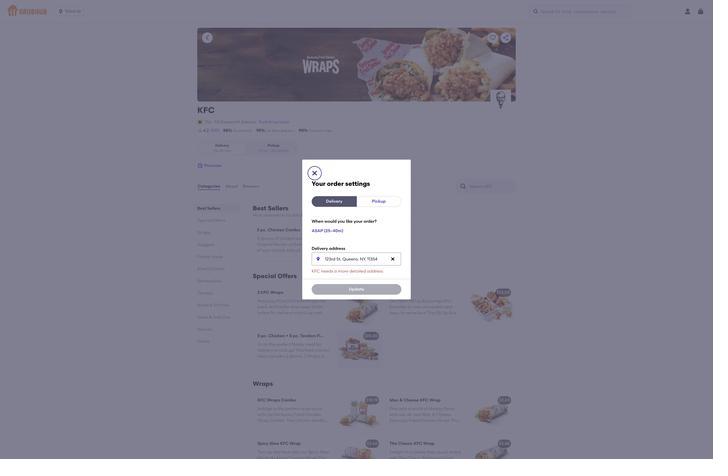 Task type: describe. For each thing, give the bounding box(es) containing it.
pickup button
[[357, 196, 402, 207]]

good food
[[233, 129, 252, 133]]

2 8 from the left
[[290, 334, 292, 339]]

1 vertical spatial special
[[253, 273, 276, 280]]

pot
[[214, 303, 221, 308]]

8 pc. chicken + 8 pc. tenders fill up image
[[337, 330, 382, 368]]

& for pot
[[210, 303, 213, 308]]

best sellers tab
[[197, 205, 239, 212]]

fried
[[197, 267, 207, 272]]

drinks
[[197, 339, 210, 344]]

order for your
[[327, 180, 344, 188]]

mac
[[390, 398, 399, 403]]

special inside tab
[[197, 218, 212, 223]]

tenders tab
[[197, 290, 239, 296]]

address
[[329, 246, 346, 251]]

0 vertical spatial combo
[[285, 228, 301, 233]]

your
[[312, 180, 326, 188]]

when would you like your order?
[[312, 219, 377, 224]]

pies
[[222, 303, 230, 308]]

asap (25–40m) button
[[312, 226, 344, 236]]

grubhub
[[287, 213, 305, 218]]

delivery for delivery
[[326, 199, 343, 204]]

kfc logo image
[[491, 90, 512, 110]]

best sellers most ordered on grubhub
[[253, 205, 305, 218]]

8 pc. chicken + 8 pc. tenders fill up
[[258, 334, 330, 339]]

sauces
[[197, 327, 212, 332]]

categories
[[198, 184, 220, 189]]

your order settings
[[312, 180, 370, 188]]

1 horizontal spatial tenders
[[300, 334, 316, 339]]

pc. right +
[[293, 334, 299, 339]]

$24.00
[[497, 290, 510, 295]]

detailed
[[350, 269, 366, 274]]

would
[[325, 219, 337, 224]]

update
[[349, 287, 365, 292]]

save this restaurant image
[[490, 34, 497, 41]]

mac & cheese kfc wrap image
[[470, 394, 514, 432]]

delivery for delivery address
[[312, 246, 328, 251]]

biscuit,
[[287, 248, 302, 253]]

the classic kfc wrap
[[390, 441, 435, 446]]

family
[[197, 254, 211, 259]]

extra
[[294, 242, 304, 247]]

sides & add ons
[[197, 315, 230, 320]]

location
[[273, 119, 290, 124]]

save this restaurant button
[[488, 32, 499, 43]]

pickup for pickup 1.1 mi • 20–30 min
[[268, 144, 280, 148]]

main navigation navigation
[[0, 0, 714, 23]]

1 8 from the left
[[258, 334, 260, 339]]

switch location
[[259, 119, 290, 124]]

box
[[403, 290, 411, 295]]

meals
[[212, 254, 223, 259]]

136
[[205, 119, 211, 124]]

$36.00
[[365, 334, 378, 339]]

(100)
[[210, 128, 220, 133]]

good
[[233, 129, 243, 133]]

123rd st
[[65, 9, 81, 14]]

3 for 3 pieces of chicken available in original recipe or extra crispy,  1 side of your choice, biscuit, and a medium drink
[[257, 236, 259, 241]]

95
[[256, 128, 261, 133]]

subscription pass image
[[197, 120, 203, 125]]

25–40
[[214, 149, 224, 153]]

search icon image
[[460, 183, 467, 190]]

& for add
[[209, 315, 212, 320]]

ordered
[[264, 213, 280, 218]]

chicken for special offers
[[269, 334, 285, 339]]

pickup for pickup
[[372, 199, 386, 204]]

mi
[[263, 149, 267, 153]]

kfc needs a more detailed address.
[[312, 269, 384, 274]]

best sellers
[[197, 206, 221, 211]]

about
[[225, 184, 238, 189]]

address.
[[367, 269, 384, 274]]

2 kfc wraps image
[[337, 286, 382, 325]]

svg image inside 123rd st button
[[58, 9, 64, 14]]

$10.19
[[367, 398, 378, 403]]

classic
[[398, 441, 413, 446]]

chicken for best sellers
[[268, 228, 285, 233]]

preorder
[[205, 163, 222, 168]]

delivery for delivery 25–40 min
[[215, 144, 229, 148]]

136 - 53 roosevelt avenue
[[205, 119, 256, 124]]

in
[[315, 236, 319, 241]]

sellers for best sellers most ordered on grubhub
[[268, 205, 289, 212]]

categories button
[[197, 176, 221, 197]]

fried chicken tab
[[197, 266, 239, 272]]

pc. for best sellers
[[261, 228, 267, 233]]

medium
[[315, 248, 332, 253]]

fill up box image
[[470, 286, 514, 325]]

settings
[[346, 180, 370, 188]]

on
[[281, 213, 286, 218]]

bowls
[[197, 303, 209, 308]]

delivery button
[[312, 196, 357, 207]]

a inside 3 pieces of chicken available in original recipe or extra crispy,  1 side of your choice, biscuit, and a medium drink
[[312, 248, 314, 253]]

1 horizontal spatial offers
[[278, 273, 297, 280]]

sandwiches
[[197, 279, 222, 284]]

kfc wraps combo
[[258, 398, 296, 403]]

add
[[213, 315, 222, 320]]

mac & cheese kfc wrap
[[390, 398, 441, 403]]

correct
[[309, 129, 322, 133]]

123rd
[[65, 9, 76, 14]]

available
[[296, 236, 314, 241]]

avenue
[[241, 119, 256, 124]]

1 horizontal spatial svg image
[[311, 170, 318, 177]]

most
[[253, 213, 263, 218]]

svg image inside preorder button
[[197, 163, 203, 169]]

roosevelt
[[221, 119, 240, 124]]

pickup 1.1 mi • 20–30 min
[[259, 144, 289, 153]]

1 horizontal spatial up
[[397, 290, 402, 295]]

original
[[257, 242, 273, 247]]

Search KFC search field
[[469, 184, 514, 190]]

when
[[312, 219, 324, 224]]

90
[[299, 128, 304, 133]]

1 horizontal spatial of
[[275, 236, 279, 241]]

4.2
[[203, 128, 209, 133]]



Task type: locate. For each thing, give the bounding box(es) containing it.
0 horizontal spatial sellers
[[207, 206, 221, 211]]

sellers for best sellers
[[207, 206, 221, 211]]

1 horizontal spatial special offers
[[253, 273, 297, 280]]

delivery address
[[312, 246, 346, 251]]

your right "like"
[[354, 219, 363, 224]]

or
[[289, 242, 293, 247]]

1 vertical spatial up
[[324, 334, 330, 339]]

special offers tab
[[197, 218, 239, 224]]

pieces
[[260, 236, 274, 241]]

1 horizontal spatial 8
[[290, 334, 292, 339]]

2 vertical spatial chicken
[[269, 334, 285, 339]]

0 vertical spatial your
[[354, 219, 363, 224]]

your down original
[[262, 248, 271, 253]]

svg image left 123rd
[[58, 9, 64, 14]]

0 vertical spatial offers
[[213, 218, 225, 223]]

sauces tab
[[197, 326, 239, 333]]

& left add
[[209, 315, 212, 320]]

food
[[244, 129, 252, 133]]

0 horizontal spatial 8
[[258, 334, 260, 339]]

share icon image
[[503, 34, 510, 41]]

1 horizontal spatial a
[[334, 269, 337, 274]]

0 horizontal spatial pickup
[[268, 144, 280, 148]]

& left pot
[[210, 303, 213, 308]]

tenders inside tenders tab
[[197, 291, 213, 296]]

delivery inside delivery 25–40 min
[[215, 144, 229, 148]]

0 horizontal spatial svg image
[[58, 9, 64, 14]]

8
[[258, 334, 260, 339], [290, 334, 292, 339]]

your inside 3 pieces of chicken available in original recipe or extra crispy,  1 side of your choice, biscuit, and a medium drink
[[262, 248, 271, 253]]

st
[[77, 9, 81, 14]]

0 vertical spatial up
[[397, 290, 402, 295]]

123rd st button
[[54, 7, 87, 16]]

2 min from the left
[[282, 149, 289, 153]]

a down crispy,
[[312, 248, 314, 253]]

Search Address search field
[[312, 253, 401, 266]]

on
[[266, 129, 272, 133]]

sellers inside best sellers most ordered on grubhub
[[268, 205, 289, 212]]

pickup up 20–30
[[268, 144, 280, 148]]

nuggets
[[197, 242, 215, 247]]

tenders up bowls
[[197, 291, 213, 296]]

1 vertical spatial fill
[[317, 334, 323, 339]]

0 vertical spatial pickup
[[268, 144, 280, 148]]

wraps tab
[[197, 230, 239, 236]]

the classic kfc wrap image
[[470, 438, 514, 459]]

1 3 from the top
[[257, 228, 260, 233]]

1
[[320, 242, 321, 247]]

1 vertical spatial pickup
[[372, 199, 386, 204]]

wraps inside tab
[[197, 230, 210, 235]]

option group containing delivery 25–40 min
[[197, 141, 299, 156]]

0 horizontal spatial a
[[312, 248, 314, 253]]

(25–40m)
[[324, 228, 344, 233]]

1 min from the left
[[225, 149, 231, 153]]

0 horizontal spatial min
[[225, 149, 231, 153]]

$3.60 for mac & cheese kfc wrap
[[500, 398, 510, 403]]

1 vertical spatial 3
[[257, 236, 259, 241]]

$3.60 for spicy slaw kfc wrap
[[367, 441, 378, 446]]

1 horizontal spatial min
[[282, 149, 289, 153]]

& inside "tab"
[[210, 303, 213, 308]]

side
[[322, 242, 330, 247]]

136 - 53 roosevelt avenue button
[[205, 119, 256, 125]]

3 inside 3 pieces of chicken available in original recipe or extra crispy,  1 side of your choice, biscuit, and a medium drink
[[257, 236, 259, 241]]

1 vertical spatial your
[[262, 248, 271, 253]]

svg image
[[698, 8, 705, 15], [533, 9, 539, 14], [197, 163, 203, 169], [316, 257, 321, 262], [391, 257, 396, 262]]

3 pieces of chicken available in original recipe or extra crispy,  1 side of your choice, biscuit, and a medium drink
[[257, 236, 332, 259]]

offers
[[213, 218, 225, 223], [278, 273, 297, 280]]

like
[[346, 219, 353, 224]]

2
[[258, 290, 260, 295]]

order right correct on the left
[[323, 129, 332, 133]]

of
[[275, 236, 279, 241], [257, 248, 261, 253]]

order?
[[364, 219, 377, 224]]

best inside tab
[[197, 206, 206, 211]]

you
[[338, 219, 345, 224]]

best
[[253, 205, 267, 212], [197, 206, 206, 211]]

1 vertical spatial a
[[334, 269, 337, 274]]

&
[[210, 303, 213, 308], [209, 315, 212, 320], [400, 398, 403, 403]]

min right 25–40
[[225, 149, 231, 153]]

chicken
[[268, 228, 285, 233], [208, 267, 225, 272], [269, 334, 285, 339]]

and
[[303, 248, 311, 253]]

1 horizontal spatial fill
[[390, 290, 396, 295]]

asap
[[312, 228, 323, 233]]

min right 20–30
[[282, 149, 289, 153]]

0 vertical spatial of
[[275, 236, 279, 241]]

special up 2
[[253, 273, 276, 280]]

offers down best sellers tab
[[213, 218, 225, 223]]

1 horizontal spatial sellers
[[268, 205, 289, 212]]

wrap right classic
[[424, 441, 435, 446]]

2 vertical spatial &
[[400, 398, 403, 403]]

family meals
[[197, 254, 223, 259]]

sellers inside best sellers tab
[[207, 206, 221, 211]]

& for cheese
[[400, 398, 403, 403]]

0 horizontal spatial tenders
[[197, 291, 213, 296]]

2 kfc wraps
[[258, 290, 284, 295]]

0 horizontal spatial best
[[197, 206, 206, 211]]

0 vertical spatial fill
[[390, 290, 396, 295]]

chicken inside tab
[[208, 267, 225, 272]]

$3.60 for the classic kfc wrap
[[500, 441, 510, 446]]

your
[[354, 219, 363, 224], [262, 248, 271, 253]]

1 vertical spatial combo
[[281, 398, 296, 403]]

special offers inside special offers tab
[[197, 218, 225, 223]]

0 horizontal spatial special offers
[[197, 218, 225, 223]]

kfc
[[197, 105, 215, 115], [312, 269, 320, 274], [261, 290, 269, 295], [258, 398, 266, 403], [420, 398, 429, 403], [280, 441, 289, 446], [414, 441, 423, 446]]

1 vertical spatial &
[[209, 315, 212, 320]]

3 down 'most'
[[257, 228, 260, 233]]

order right your
[[327, 180, 344, 188]]

1 vertical spatial tenders
[[300, 334, 316, 339]]

delivery
[[215, 144, 229, 148], [326, 199, 343, 204], [312, 246, 328, 251]]

pickup up the order?
[[372, 199, 386, 204]]

1 vertical spatial svg image
[[311, 170, 318, 177]]

chicken up the pieces
[[268, 228, 285, 233]]

pc. for special offers
[[261, 334, 268, 339]]

drinks tab
[[197, 339, 239, 345]]

offers inside tab
[[213, 218, 225, 223]]

about button
[[225, 176, 238, 197]]

spicy slaw kfc wrap image
[[337, 438, 382, 459]]

3 for 3 pc. chicken combo
[[257, 228, 260, 233]]

pickup inside pickup 1.1 mi • 20–30 min
[[268, 144, 280, 148]]

0 vertical spatial special
[[197, 218, 212, 223]]

needs
[[321, 269, 333, 274]]

slaw
[[270, 441, 279, 446]]

star icon image
[[197, 128, 203, 134]]

sellers up on
[[268, 205, 289, 212]]

tenders right +
[[300, 334, 316, 339]]

best inside best sellers most ordered on grubhub
[[253, 205, 267, 212]]

order
[[323, 129, 332, 133], [327, 180, 344, 188]]

fried chicken
[[197, 267, 225, 272]]

special offers down best sellers
[[197, 218, 225, 223]]

chicken down the meals
[[208, 267, 225, 272]]

+
[[286, 334, 289, 339]]

0 horizontal spatial offers
[[213, 218, 225, 223]]

2 vertical spatial delivery
[[312, 246, 328, 251]]

special offers up 2 kfc wraps
[[253, 273, 297, 280]]

3 left the pieces
[[257, 236, 259, 241]]

sides & add ons tab
[[197, 314, 239, 321]]

2 3 from the top
[[257, 236, 259, 241]]

& inside tab
[[209, 315, 212, 320]]

3 pc. chicken combo image
[[338, 223, 382, 261]]

wrap
[[430, 398, 441, 403], [290, 441, 301, 446], [424, 441, 435, 446]]

8 right +
[[290, 334, 292, 339]]

pc. up the pieces
[[261, 228, 267, 233]]

0 horizontal spatial fill
[[317, 334, 323, 339]]

kfc wraps combo image
[[337, 394, 382, 432]]

1 vertical spatial chicken
[[208, 267, 225, 272]]

8 left +
[[258, 334, 260, 339]]

order for correct
[[323, 129, 332, 133]]

switch
[[259, 119, 272, 124]]

wrap for spicy slaw kfc wrap
[[290, 441, 301, 446]]

best for best sellers
[[197, 206, 206, 211]]

0 vertical spatial a
[[312, 248, 314, 253]]

special offers
[[197, 218, 225, 223], [253, 273, 297, 280]]

•
[[269, 149, 270, 153]]

$6.00
[[367, 290, 378, 295]]

delivery inside button
[[326, 199, 343, 204]]

spicy slaw kfc wrap
[[258, 441, 301, 446]]

sellers up special offers tab
[[207, 206, 221, 211]]

wrap right the cheese
[[430, 398, 441, 403]]

0 vertical spatial tenders
[[197, 291, 213, 296]]

0 horizontal spatial your
[[262, 248, 271, 253]]

correct order
[[309, 129, 332, 133]]

53
[[215, 119, 220, 124]]

best up 'most'
[[253, 205, 267, 212]]

0 vertical spatial svg image
[[58, 9, 64, 14]]

a
[[312, 248, 314, 253], [334, 269, 337, 274]]

0 vertical spatial special offers
[[197, 218, 225, 223]]

nuggets tab
[[197, 242, 239, 248]]

of up drink
[[257, 248, 261, 253]]

min inside pickup 1.1 mi • 20–30 min
[[282, 149, 289, 153]]

1 vertical spatial order
[[327, 180, 344, 188]]

20–30
[[271, 149, 282, 153]]

1 vertical spatial offers
[[278, 273, 297, 280]]

1 horizontal spatial your
[[354, 219, 363, 224]]

svg image
[[58, 9, 64, 14], [311, 170, 318, 177]]

choice,
[[272, 248, 286, 253]]

0 horizontal spatial up
[[324, 334, 330, 339]]

cheese
[[404, 398, 419, 403]]

update button
[[312, 284, 402, 295]]

special
[[197, 218, 212, 223], [253, 273, 276, 280]]

spicy
[[258, 441, 269, 446]]

wrap for the classic kfc wrap
[[424, 441, 435, 446]]

1 horizontal spatial best
[[253, 205, 267, 212]]

3 pc. chicken combo
[[257, 228, 301, 233]]

recipe
[[274, 242, 288, 247]]

1 vertical spatial special offers
[[253, 273, 297, 280]]

0 vertical spatial order
[[323, 129, 332, 133]]

min inside delivery 25–40 min
[[225, 149, 231, 153]]

min
[[225, 149, 231, 153], [282, 149, 289, 153]]

0 vertical spatial &
[[210, 303, 213, 308]]

ons
[[223, 315, 230, 320]]

reviews button
[[243, 176, 260, 197]]

option group
[[197, 141, 299, 156]]

bowls & pot pies tab
[[197, 302, 239, 308]]

wrap right slaw
[[290, 441, 301, 446]]

fill up box
[[390, 290, 411, 295]]

family meals tab
[[197, 254, 239, 260]]

pc. left +
[[261, 334, 268, 339]]

0 vertical spatial delivery
[[215, 144, 229, 148]]

preorder button
[[197, 161, 222, 171]]

reviews
[[243, 184, 259, 189]]

88
[[223, 128, 228, 133]]

offers up 2 kfc wraps
[[278, 273, 297, 280]]

sides
[[197, 315, 208, 320]]

& right mac
[[400, 398, 403, 403]]

1 horizontal spatial special
[[253, 273, 276, 280]]

special down best sellers
[[197, 218, 212, 223]]

bowls & pot pies
[[197, 303, 230, 308]]

0 vertical spatial chicken
[[268, 228, 285, 233]]

0 horizontal spatial special
[[197, 218, 212, 223]]

a left 'more'
[[334, 269, 337, 274]]

svg image up your
[[311, 170, 318, 177]]

1 vertical spatial of
[[257, 248, 261, 253]]

time
[[272, 129, 280, 133]]

0 horizontal spatial of
[[257, 248, 261, 253]]

sandwiches tab
[[197, 278, 239, 284]]

caret left icon image
[[204, 34, 211, 41]]

of up the recipe
[[275, 236, 279, 241]]

best for best sellers most ordered on grubhub
[[253, 205, 267, 212]]

chicken left +
[[269, 334, 285, 339]]

1 vertical spatial delivery
[[326, 199, 343, 204]]

0 vertical spatial 3
[[257, 228, 260, 233]]

best up special offers tab
[[197, 206, 206, 211]]

1 horizontal spatial pickup
[[372, 199, 386, 204]]

switch location button
[[259, 119, 290, 125]]

pickup inside button
[[372, 199, 386, 204]]



Task type: vqa. For each thing, say whether or not it's contained in the screenshot.
the choice in the "ceremonial-grade matcha with your choice of steamed milk"
no



